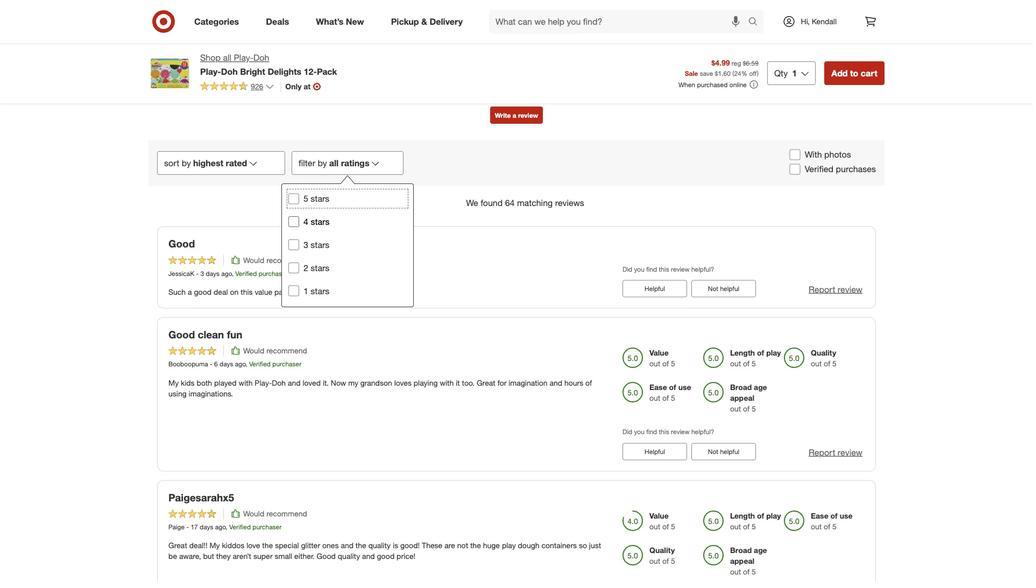Task type: vqa. For each thing, say whether or not it's contained in the screenshot.
second Report from the bottom
yes



Task type: locate. For each thing, give the bounding box(es) containing it.
2 report review from the top
[[809, 447, 863, 458]]

1 vertical spatial 1
[[304, 286, 308, 296]]

1 value out of 5 from the top
[[650, 348, 676, 369]]

huge
[[483, 541, 500, 551]]

this for would recommend
[[659, 265, 670, 273]]

0 vertical spatial value out of 5
[[650, 348, 676, 369]]

0 horizontal spatial ,
[[226, 523, 228, 531]]

1 vertical spatial report
[[809, 447, 836, 458]]

1 length from the top
[[731, 348, 755, 358]]

small
[[275, 552, 292, 561]]

a inside 'write a review' button
[[513, 111, 517, 119]]

a for write
[[513, 111, 517, 119]]

&
[[422, 16, 427, 27]]

of
[[758, 348, 765, 358], [663, 359, 669, 369], [744, 359, 750, 369], [824, 359, 831, 369], [586, 378, 592, 388], [670, 383, 677, 392], [663, 394, 669, 403], [744, 404, 750, 414], [758, 512, 765, 521], [831, 512, 838, 521], [663, 522, 669, 532], [744, 522, 750, 532], [824, 522, 831, 532], [663, 557, 669, 566], [744, 568, 750, 577]]

1 not helpful from the top
[[708, 285, 740, 293]]

paigesarahx5
[[169, 492, 234, 504]]

, up kiddos
[[226, 523, 228, 531]]

verified for paigesarahx5
[[229, 523, 251, 531]]

but
[[203, 552, 214, 561]]

0 vertical spatial a
[[513, 111, 517, 119]]

1 would recommend from the top
[[243, 255, 307, 265]]

3 the from the left
[[471, 541, 481, 551]]

clean
[[198, 329, 224, 341]]

by for sort by
[[182, 158, 191, 168]]

2 helpful from the top
[[721, 448, 740, 456]]

1 age from the top
[[754, 383, 768, 392]]

2 would from the top
[[243, 346, 265, 356]]

1 vertical spatial ease of use out of 5
[[811, 512, 853, 532]]

, right 6
[[246, 360, 247, 368]]

not helpful button for would recommend
[[692, 280, 756, 297]]

1 helpful button from the top
[[623, 280, 688, 297]]

3 recommend from the top
[[267, 509, 307, 519]]

0 vertical spatial not helpful button
[[692, 280, 756, 297]]

would recommend down 3 stars option
[[243, 255, 307, 265]]

0 vertical spatial play-
[[234, 52, 254, 63]]

2 by from the left
[[318, 158, 327, 168]]

1 vertical spatial did
[[623, 428, 633, 436]]

1 vertical spatial play-
[[200, 66, 221, 77]]

, for good
[[232, 269, 234, 277]]

my up using
[[169, 378, 179, 388]]

purchaser
[[259, 269, 288, 277], [273, 360, 302, 368], [253, 523, 282, 531]]

play for ease of use
[[767, 512, 782, 521]]

1 not helpful button from the top
[[692, 280, 756, 297]]

2 stars from the top
[[311, 217, 330, 227]]

2 helpful from the top
[[645, 448, 665, 456]]

play-
[[234, 52, 254, 63], [200, 66, 221, 77], [255, 378, 272, 388]]

recommend down 3 stars option
[[267, 255, 307, 265]]

1 vertical spatial appeal
[[731, 557, 755, 566]]

would up booboopuma - 6 days ago , verified purchaser
[[243, 346, 265, 356]]

1 by from the left
[[182, 158, 191, 168]]

report review for would recommend
[[809, 284, 863, 295]]

super
[[254, 552, 273, 561]]

1 vertical spatial 3
[[201, 269, 204, 277]]

1 vertical spatial helpful button
[[623, 443, 688, 461]]

purchaser for paigesarahx5
[[253, 523, 282, 531]]

doh left loved at the bottom of the page
[[272, 378, 286, 388]]

1 vertical spatial not
[[708, 448, 719, 456]]

- for paigesarahx5
[[187, 523, 189, 531]]

)
[[757, 69, 759, 77]]

1 appeal from the top
[[731, 394, 755, 403]]

helpful button
[[623, 280, 688, 297], [623, 443, 688, 461]]

3 right jessicak
[[201, 269, 204, 277]]

ago
[[221, 269, 232, 277], [235, 360, 246, 368], [215, 523, 226, 531]]

length for quality out of 5
[[731, 512, 755, 521]]

good left 'clean'
[[169, 329, 195, 341]]

- right jessicak
[[196, 269, 199, 277]]

helpful
[[645, 285, 665, 293], [645, 448, 665, 456]]

2 report from the top
[[809, 447, 836, 458]]

4 stars from the top
[[311, 263, 330, 273]]

helpful for would recommend
[[645, 285, 665, 293]]

0 vertical spatial appeal
[[731, 394, 755, 403]]

good up jessicak
[[169, 238, 195, 250]]

0 vertical spatial not
[[708, 285, 719, 293]]

verified up on
[[235, 269, 257, 277]]

my
[[169, 378, 179, 388], [210, 541, 220, 551]]

2 stars
[[304, 263, 330, 273]]

stars right 4
[[311, 217, 330, 227]]

doh up bright
[[254, 52, 269, 63]]

out
[[650, 359, 661, 369], [731, 359, 742, 369], [811, 359, 822, 369], [650, 394, 661, 403], [731, 404, 742, 414], [650, 522, 661, 532], [731, 522, 742, 532], [811, 522, 822, 532], [650, 557, 661, 566], [731, 568, 742, 577]]

0 vertical spatial 3
[[304, 240, 308, 250]]

did for would recommend
[[623, 265, 633, 273]]

sort by highest rated
[[164, 158, 247, 168]]

broad age appeal out of 5
[[731, 383, 768, 414], [731, 546, 768, 577]]

0 horizontal spatial all
[[223, 52, 232, 63]]

2 did from the top
[[623, 428, 633, 436]]

days right 6
[[220, 360, 233, 368]]

by right sort
[[182, 158, 191, 168]]

ago up kiddos
[[215, 523, 226, 531]]

value out of 5 for ease
[[650, 348, 676, 369]]

price!
[[397, 552, 416, 561]]

1 vertical spatial helpful?
[[692, 428, 715, 436]]

by
[[182, 158, 191, 168], [318, 158, 327, 168]]

2 vertical spatial ,
[[226, 523, 228, 531]]

imaginations.
[[189, 389, 233, 398]]

1 vertical spatial purchaser
[[273, 360, 302, 368]]

would up paige - 17 days ago , verified purchaser
[[243, 509, 265, 519]]

2 recommend from the top
[[267, 346, 307, 356]]

with right played
[[239, 378, 253, 388]]

ones
[[323, 541, 339, 551]]

stars for 5 stars
[[311, 193, 330, 204]]

purchased
[[697, 81, 728, 89]]

2 horizontal spatial ,
[[246, 360, 247, 368]]

1 helpful from the top
[[645, 285, 665, 293]]

the
[[262, 541, 273, 551], [356, 541, 367, 551], [471, 541, 481, 551]]

great up "be"
[[169, 541, 187, 551]]

With photos checkbox
[[790, 149, 801, 160]]

2 would recommend from the top
[[243, 346, 307, 356]]

play inside great deal!! my kiddos love the special glitter ones and the quality is good! these are not the huge play dough containers so just be aware, but they aren't super small either. good quality and good price!
[[502, 541, 516, 551]]

2 helpful? from the top
[[692, 428, 715, 436]]

2 horizontal spatial play-
[[255, 378, 272, 388]]

stars right the
[[311, 286, 330, 296]]

stars down 4 stars on the left top
[[311, 240, 330, 250]]

days for good clean fun
[[220, 360, 233, 368]]

aren't
[[233, 552, 251, 561]]

0 horizontal spatial use
[[679, 383, 692, 392]]

a right such
[[188, 287, 192, 297]]

0 vertical spatial purchaser
[[259, 269, 288, 277]]

12-
[[304, 66, 317, 77]]

1 horizontal spatial use
[[840, 512, 853, 521]]

ease of use out of 5
[[650, 383, 692, 403], [811, 512, 853, 532]]

2 not helpful from the top
[[708, 448, 740, 456]]

2 vertical spatial days
[[200, 523, 213, 531]]

1 horizontal spatial ease of use out of 5
[[811, 512, 853, 532]]

all right shop
[[223, 52, 232, 63]]

0 vertical spatial good
[[169, 238, 195, 250]]

1 horizontal spatial are
[[445, 541, 455, 551]]

verified for good clean fun
[[249, 360, 271, 368]]

review
[[518, 111, 539, 119], [671, 265, 690, 273], [838, 284, 863, 295], [671, 428, 690, 436], [838, 447, 863, 458]]

2 find from the top
[[647, 428, 658, 436]]

2 value out of 5 from the top
[[650, 512, 676, 532]]

on
[[230, 287, 239, 297]]

2 report review button from the top
[[809, 447, 863, 459]]

0 vertical spatial not helpful
[[708, 285, 740, 293]]

so
[[579, 541, 587, 551]]

1 horizontal spatial the
[[356, 541, 367, 551]]

1 find from the top
[[647, 265, 658, 273]]

length of play out of 5 for quality
[[731, 348, 782, 369]]

5
[[304, 193, 308, 204], [671, 359, 676, 369], [752, 359, 756, 369], [833, 359, 837, 369], [671, 394, 676, 403], [752, 404, 756, 414], [671, 522, 676, 532], [752, 522, 756, 532], [833, 522, 837, 532], [671, 557, 676, 566], [752, 568, 756, 577]]

would recommend for paigesarahx5
[[243, 509, 307, 519]]

0 vertical spatial length
[[731, 348, 755, 358]]

1 vertical spatial days
[[220, 360, 233, 368]]

would recommend up special
[[243, 509, 307, 519]]

with
[[239, 378, 253, 388], [440, 378, 454, 388]]

1 horizontal spatial all
[[329, 158, 339, 168]]

1 stars from the top
[[311, 193, 330, 204]]

days
[[206, 269, 220, 277], [220, 360, 233, 368], [200, 523, 213, 531]]

0 vertical spatial did you find this review helpful?
[[623, 265, 715, 273]]

doh up 926 'link'
[[221, 66, 238, 77]]

1 vertical spatial not helpful button
[[692, 443, 756, 461]]

purchases
[[836, 164, 877, 174]]

great inside my kids both played with play-doh and loved it. now my grandson loves playing with it too. great for imagination and hours of using imaginations.
[[477, 378, 496, 388]]

ago up played
[[235, 360, 246, 368]]

2 appeal from the top
[[731, 557, 755, 566]]

1 would from the top
[[243, 255, 265, 265]]

a for such
[[188, 287, 192, 297]]

recommend up loved at the bottom of the page
[[267, 346, 307, 356]]

the right ones
[[356, 541, 367, 551]]

kendall
[[812, 17, 837, 26]]

2 length from the top
[[731, 512, 755, 521]]

1 vertical spatial helpful
[[645, 448, 665, 456]]

2 vertical spatial value
[[650, 512, 669, 521]]

are left pretty
[[333, 287, 343, 297]]

hi,
[[801, 17, 810, 26]]

only
[[286, 82, 302, 91]]

0 vertical spatial play
[[767, 348, 782, 358]]

love
[[247, 541, 260, 551]]

1 horizontal spatial a
[[513, 111, 517, 119]]

and left price!
[[362, 552, 375, 561]]

a right write
[[513, 111, 517, 119]]

- for good
[[196, 269, 199, 277]]

1 broad age appeal out of 5 from the top
[[731, 383, 768, 414]]

1 vertical spatial this
[[241, 287, 253, 297]]

rated
[[226, 158, 247, 168]]

0 vertical spatial length of play out of 5
[[731, 348, 782, 369]]

0 vertical spatial broad
[[731, 383, 752, 392]]

grandson
[[361, 378, 392, 388]]

1 did you find this review helpful? from the top
[[623, 265, 715, 273]]

special
[[275, 541, 299, 551]]

pack.
[[275, 287, 293, 297]]

1 helpful? from the top
[[692, 265, 715, 273]]

the right not
[[471, 541, 481, 551]]

ago for good
[[221, 269, 232, 277]]

0 vertical spatial -
[[196, 269, 199, 277]]

1 horizontal spatial great
[[477, 378, 496, 388]]

stars up 4 stars on the left top
[[311, 193, 330, 204]]

are
[[333, 287, 343, 297], [445, 541, 455, 551]]

1 vertical spatial recommend
[[267, 346, 307, 356]]

stars right 2
[[311, 263, 330, 273]]

0 horizontal spatial play-
[[200, 66, 221, 77]]

2 age from the top
[[754, 546, 768, 555]]

0 horizontal spatial great
[[169, 541, 187, 551]]

1 you from the top
[[635, 265, 645, 273]]

the up super
[[262, 541, 273, 551]]

1 not from the top
[[708, 285, 719, 293]]

0 vertical spatial report
[[809, 284, 836, 295]]

report for would recommend
[[809, 284, 836, 295]]

1 vertical spatial value
[[650, 348, 669, 358]]

1 vertical spatial ,
[[246, 360, 247, 368]]

ease
[[650, 383, 667, 392], [811, 512, 829, 521]]

stars for 3 stars
[[311, 240, 330, 250]]

great deal!! my kiddos love the special glitter ones and the quality is good! these are not the huge play dough containers so just be aware, but they aren't super small either. good quality and good price!
[[169, 541, 602, 561]]

and left hours
[[550, 378, 563, 388]]

playing
[[414, 378, 438, 388]]

did for out of 5
[[623, 428, 633, 436]]

1 helpful from the top
[[721, 285, 740, 293]]

1 report from the top
[[809, 284, 836, 295]]

2 vertical spatial recommend
[[267, 509, 307, 519]]

not helpful for out of 5
[[708, 448, 740, 456]]

5 stars checkbox
[[289, 193, 299, 204]]

would recommend up booboopuma - 6 days ago , verified purchaser
[[243, 346, 307, 356]]

1 horizontal spatial 1
[[793, 68, 798, 78]]

and
[[288, 378, 301, 388], [550, 378, 563, 388], [341, 541, 354, 551], [362, 552, 375, 561]]

such a good deal on this value pack. the colors are pretty
[[169, 287, 365, 297]]

1 vertical spatial good
[[169, 329, 195, 341]]

2 horizontal spatial -
[[210, 360, 213, 368]]

would for paigesarahx5
[[243, 509, 265, 519]]

1 did from the top
[[623, 265, 633, 273]]

are inside great deal!! my kiddos love the special glitter ones and the quality is good! these are not the huge play dough containers so just be aware, but they aren't super small either. good quality and good price!
[[445, 541, 455, 551]]

3 would from the top
[[243, 509, 265, 519]]

value for quality out of 5
[[650, 512, 669, 521]]

days up deal
[[206, 269, 220, 277]]

aware,
[[179, 552, 201, 561]]

2 vertical spatial play-
[[255, 378, 272, 388]]

(
[[733, 69, 735, 77]]

2 broad age appeal out of 5 from the top
[[731, 546, 768, 577]]

$4.99
[[712, 58, 730, 67]]

recommend for good clean fun
[[267, 346, 307, 356]]

1 right 1 stars checkbox
[[304, 286, 308, 296]]

helpful for would recommend
[[721, 285, 740, 293]]

verified up kiddos
[[229, 523, 251, 531]]

2 with from the left
[[440, 378, 454, 388]]

report review
[[809, 284, 863, 295], [809, 447, 863, 458]]

1 horizontal spatial my
[[210, 541, 220, 551]]

2 vertical spatial purchaser
[[253, 523, 282, 531]]

1 report review from the top
[[809, 284, 863, 295]]

2 stars checkbox
[[289, 263, 299, 273]]

1 horizontal spatial quality out of 5
[[811, 348, 837, 369]]

good left deal
[[194, 287, 212, 297]]

0 vertical spatial you
[[635, 265, 645, 273]]

1 broad from the top
[[731, 383, 752, 392]]

kiddos
[[222, 541, 245, 551]]

not
[[458, 541, 468, 551]]

guest review image 1 of 2, zoom in image
[[441, 15, 508, 82]]

my up but
[[210, 541, 220, 551]]

2 not from the top
[[708, 448, 719, 456]]

play- down shop
[[200, 66, 221, 77]]

1 horizontal spatial with
[[440, 378, 454, 388]]

926 link
[[200, 81, 274, 94]]

1 horizontal spatial good
[[377, 552, 395, 561]]

1 vertical spatial ago
[[235, 360, 246, 368]]

length of play out of 5
[[731, 348, 782, 369], [731, 512, 782, 532]]

cart
[[861, 68, 878, 78]]

Verified purchases checkbox
[[790, 164, 801, 175]]

verified for good
[[235, 269, 257, 277]]

these
[[422, 541, 443, 551]]

0 vertical spatial age
[[754, 383, 768, 392]]

days right 17
[[200, 523, 213, 531]]

0 vertical spatial helpful button
[[623, 280, 688, 297]]

are left not
[[445, 541, 455, 551]]

did you find this review helpful? for out of 5
[[623, 428, 715, 436]]

by right filter
[[318, 158, 327, 168]]

good down ones
[[317, 552, 336, 561]]

2 vertical spatial this
[[659, 428, 670, 436]]

appeal for quality out of 5
[[731, 557, 755, 566]]

0 vertical spatial ago
[[221, 269, 232, 277]]

0 horizontal spatial are
[[333, 287, 343, 297]]

0 horizontal spatial good
[[194, 287, 212, 297]]

0 vertical spatial find
[[647, 265, 658, 273]]

3 stars from the top
[[311, 240, 330, 250]]

3 would recommend from the top
[[243, 509, 307, 519]]

1 vertical spatial helpful
[[721, 448, 740, 456]]

find for out of 5
[[647, 428, 658, 436]]

2 helpful button from the top
[[623, 443, 688, 461]]

booboopuma
[[169, 360, 208, 368]]

all inside shop all play-doh play-doh bright delights 12-pack
[[223, 52, 232, 63]]

bright
[[240, 66, 265, 77]]

would for good clean fun
[[243, 346, 265, 356]]

- left 17
[[187, 523, 189, 531]]

1 horizontal spatial ,
[[232, 269, 234, 277]]

verified right 6
[[249, 360, 271, 368]]

hours
[[565, 378, 584, 388]]

did you find this review helpful? for would recommend
[[623, 265, 715, 273]]

1 right qty
[[793, 68, 798, 78]]

2 vertical spatial would recommend
[[243, 509, 307, 519]]

0 vertical spatial all
[[223, 52, 232, 63]]

loves
[[394, 378, 412, 388]]

image of play-doh bright delights 12-pack image
[[149, 52, 192, 95]]

paige - 17 days ago , verified purchaser
[[169, 523, 282, 531]]

1 vertical spatial would recommend
[[243, 346, 307, 356]]

2 horizontal spatial doh
[[272, 378, 286, 388]]

quality out of 5
[[811, 348, 837, 369], [650, 546, 676, 566]]

would up 'jessicak - 3 days ago , verified purchaser'
[[243, 255, 265, 265]]

all left ratings
[[329, 158, 339, 168]]

play
[[767, 348, 782, 358], [767, 512, 782, 521], [502, 541, 516, 551]]

ago up deal
[[221, 269, 232, 277]]

shop
[[200, 52, 221, 63]]

1 horizontal spatial by
[[318, 158, 327, 168]]

1 vertical spatial report review button
[[809, 447, 863, 459]]

, up on
[[232, 269, 234, 277]]

0 vertical spatial ease
[[650, 383, 667, 392]]

0 vertical spatial did
[[623, 265, 633, 273]]

2 vertical spatial doh
[[272, 378, 286, 388]]

2 did you find this review helpful? from the top
[[623, 428, 715, 436]]

1 recommend from the top
[[267, 255, 307, 265]]

1 vertical spatial play
[[767, 512, 782, 521]]

and left loved at the bottom of the page
[[288, 378, 301, 388]]

is
[[393, 541, 398, 551]]

recommend up special
[[267, 509, 307, 519]]

purchaser for good
[[259, 269, 288, 277]]

sort
[[164, 158, 179, 168]]

1
[[793, 68, 798, 78], [304, 286, 308, 296]]

did
[[623, 265, 633, 273], [623, 428, 633, 436]]

What can we help you find? suggestions appear below search field
[[489, 10, 751, 33]]

0 horizontal spatial my
[[169, 378, 179, 388]]

0 horizontal spatial 1
[[304, 286, 308, 296]]

- left 6
[[210, 360, 213, 368]]

length for ease of use out of 5
[[731, 348, 755, 358]]

2 you from the top
[[635, 428, 645, 436]]

2 vertical spatial ago
[[215, 523, 226, 531]]

verified down with
[[805, 164, 834, 174]]

found
[[481, 198, 503, 208]]

age
[[754, 383, 768, 392], [754, 546, 768, 555]]

2 broad from the top
[[731, 546, 752, 555]]

1 length of play out of 5 from the top
[[731, 348, 782, 369]]

stars for 2 stars
[[311, 263, 330, 273]]

play- up bright
[[234, 52, 254, 63]]

0 vertical spatial days
[[206, 269, 220, 277]]

doh
[[254, 52, 269, 63], [221, 66, 238, 77], [272, 378, 286, 388]]

doh inside my kids both played with play-doh and loved it. now my grandson loves playing with it too. great for imagination and hours of using imaginations.
[[272, 378, 286, 388]]

this
[[659, 265, 670, 273], [241, 287, 253, 297], [659, 428, 670, 436]]

0 vertical spatial ease of use out of 5
[[650, 383, 692, 403]]

0 horizontal spatial ease
[[650, 383, 667, 392]]

1 stars checkbox
[[289, 286, 299, 297]]

purchaser for good clean fun
[[273, 360, 302, 368]]

, for good clean fun
[[246, 360, 247, 368]]

2 length of play out of 5 from the top
[[731, 512, 782, 532]]

5 stars from the top
[[311, 286, 330, 296]]

0 vertical spatial ,
[[232, 269, 234, 277]]

1 report review button from the top
[[809, 283, 863, 296]]

0 vertical spatial report review
[[809, 284, 863, 295]]

would for good
[[243, 255, 265, 265]]

2 vertical spatial play
[[502, 541, 516, 551]]

helpful for out of 5
[[645, 448, 665, 456]]

great left for
[[477, 378, 496, 388]]

play- down booboopuma - 6 days ago , verified purchaser
[[255, 378, 272, 388]]

with left "it"
[[440, 378, 454, 388]]

3 right 3 stars option
[[304, 240, 308, 250]]

ratings
[[341, 158, 370, 168]]

good down is
[[377, 552, 395, 561]]

age for ease of use out of 5
[[754, 546, 768, 555]]

1 vertical spatial -
[[210, 360, 213, 368]]

0 horizontal spatial a
[[188, 287, 192, 297]]

2 not helpful button from the top
[[692, 443, 756, 461]]



Task type: describe. For each thing, give the bounding box(es) containing it.
appeal for ease of use out of 5
[[731, 394, 755, 403]]

broad age appeal out of 5 for quality out of 5
[[731, 546, 768, 577]]

good clean fun
[[169, 329, 243, 341]]

we
[[466, 198, 479, 208]]

containers
[[542, 541, 577, 551]]

report review button for out of 5
[[809, 447, 863, 459]]

stars for 4 stars
[[311, 217, 330, 227]]

good inside great deal!! my kiddos love the special glitter ones and the quality is good! these are not the huge play dough containers so just be aware, but they aren't super small either. good quality and good price!
[[377, 552, 395, 561]]

0 vertical spatial quality out of 5
[[811, 348, 837, 369]]

and right ones
[[341, 541, 354, 551]]

days for good
[[206, 269, 220, 277]]

hi, kendall
[[801, 17, 837, 26]]

jessicak - 3 days ago , verified purchaser
[[169, 269, 288, 277]]

my kids both played with play-doh and loved it. now my grandson loves playing with it too. great for imagination and hours of using imaginations.
[[169, 378, 592, 398]]

0 horizontal spatial quality out of 5
[[650, 546, 676, 566]]

%
[[742, 69, 748, 77]]

good for good
[[169, 238, 195, 250]]

delights
[[268, 66, 302, 77]]

0 horizontal spatial doh
[[221, 66, 238, 77]]

value for ease of use out of 5
[[650, 348, 669, 358]]

of inside my kids both played with play-doh and loved it. now my grandson loves playing with it too. great for imagination and hours of using imaginations.
[[586, 378, 592, 388]]

jessicak
[[169, 269, 194, 277]]

deals link
[[257, 10, 303, 33]]

$4.99 reg $6.59 sale save $ 1.60 ( 24 % off )
[[685, 58, 759, 77]]

guest review image 2 of 2, zoom in image
[[517, 15, 584, 82]]

stars for 1 stars
[[311, 286, 330, 296]]

report for out of 5
[[809, 447, 836, 458]]

926
[[251, 82, 263, 91]]

1 vertical spatial ease
[[811, 512, 829, 521]]

delivery
[[430, 16, 463, 27]]

at
[[304, 82, 311, 91]]

days for paigesarahx5
[[200, 523, 213, 531]]

using
[[169, 389, 187, 398]]

reviews
[[555, 198, 585, 208]]

recommend for good
[[267, 255, 307, 265]]

0 horizontal spatial 3
[[201, 269, 204, 277]]

deals
[[266, 16, 289, 27]]

24
[[735, 69, 742, 77]]

0 horizontal spatial ease of use out of 5
[[650, 383, 692, 403]]

categories link
[[185, 10, 253, 33]]

broad for quality out of 5
[[731, 546, 752, 555]]

find for would recommend
[[647, 265, 658, 273]]

add to cart
[[832, 68, 878, 78]]

good!
[[401, 541, 420, 551]]

4 stars checkbox
[[289, 217, 299, 227]]

what's
[[316, 16, 344, 27]]

write a review
[[495, 111, 539, 119]]

my inside my kids both played with play-doh and loved it. now my grandson loves playing with it too. great for imagination and hours of using imaginations.
[[169, 378, 179, 388]]

too.
[[462, 378, 475, 388]]

online
[[730, 81, 747, 89]]

5 stars
[[304, 193, 330, 204]]

not helpful button for out of 5
[[692, 443, 756, 461]]

helpful for out of 5
[[721, 448, 740, 456]]

0 vertical spatial 1
[[793, 68, 798, 78]]

ago for paigesarahx5
[[215, 523, 226, 531]]

0 vertical spatial are
[[333, 287, 343, 297]]

helpful button for would recommend
[[623, 280, 688, 297]]

highest
[[193, 158, 224, 168]]

played
[[214, 378, 237, 388]]

pickup & delivery link
[[382, 10, 477, 33]]

photos
[[825, 149, 852, 160]]

2
[[304, 263, 308, 273]]

only at
[[286, 82, 311, 91]]

such
[[169, 287, 186, 297]]

with
[[805, 149, 822, 160]]

search
[[744, 17, 770, 28]]

1 horizontal spatial 3
[[304, 240, 308, 250]]

1 vertical spatial use
[[840, 512, 853, 521]]

64
[[505, 198, 515, 208]]

glitter
[[301, 541, 320, 551]]

1 with from the left
[[239, 378, 253, 388]]

this for out of 5
[[659, 428, 670, 436]]

3 stars
[[304, 240, 330, 250]]

off
[[750, 69, 757, 77]]

play for quality
[[767, 348, 782, 358]]

write a review button
[[490, 107, 543, 124]]

add to cart button
[[825, 61, 885, 85]]

deal
[[214, 287, 228, 297]]

dough
[[518, 541, 540, 551]]

pretty
[[345, 287, 365, 297]]

loved
[[303, 378, 321, 388]]

1 vertical spatial all
[[329, 158, 339, 168]]

imagination
[[509, 378, 548, 388]]

filter by all ratings
[[299, 158, 370, 168]]

broad for ease of use out of 5
[[731, 383, 752, 392]]

write
[[495, 111, 511, 119]]

helpful? for out of 5
[[692, 428, 715, 436]]

great inside great deal!! my kiddos love the special glitter ones and the quality is good! these are not the huge play dough containers so just be aware, but they aren't super small either. good quality and good price!
[[169, 541, 187, 551]]

helpful button for out of 5
[[623, 443, 688, 461]]

pickup
[[391, 16, 419, 27]]

it.
[[323, 378, 329, 388]]

length of play out of 5 for ease of use
[[731, 512, 782, 532]]

1 stars
[[304, 286, 330, 296]]

verified purchases
[[805, 164, 877, 174]]

not helpful for would recommend
[[708, 285, 740, 293]]

by for filter by
[[318, 158, 327, 168]]

not for would recommend
[[708, 285, 719, 293]]

you for out of 5
[[635, 428, 645, 436]]

my inside great deal!! my kiddos love the special glitter ones and the quality is good! these are not the huge play dough containers so just be aware, but they aren't super small either. good quality and good price!
[[210, 541, 220, 551]]

they
[[216, 552, 231, 561]]

0 vertical spatial good
[[194, 287, 212, 297]]

would recommend for good
[[243, 255, 307, 265]]

save
[[700, 69, 714, 77]]

1 horizontal spatial play-
[[234, 52, 254, 63]]

play- inside my kids both played with play-doh and loved it. now my grandson loves playing with it too. great for imagination and hours of using imaginations.
[[255, 378, 272, 388]]

qty
[[775, 68, 788, 78]]

categories
[[194, 16, 239, 27]]

1 horizontal spatial doh
[[254, 52, 269, 63]]

good for good clean fun
[[169, 329, 195, 341]]

, for paigesarahx5
[[226, 523, 228, 531]]

6
[[214, 360, 218, 368]]

reg
[[732, 59, 742, 67]]

for
[[498, 378, 507, 388]]

you for would recommend
[[635, 265, 645, 273]]

1.60
[[719, 69, 731, 77]]

just
[[590, 541, 602, 551]]

- for good clean fun
[[210, 360, 213, 368]]

report review button for would recommend
[[809, 283, 863, 296]]

recommend for paigesarahx5
[[267, 509, 307, 519]]

1 the from the left
[[262, 541, 273, 551]]

0 vertical spatial value
[[255, 287, 273, 297]]

would recommend for good clean fun
[[243, 346, 307, 356]]

filter
[[299, 158, 316, 168]]

4
[[304, 217, 308, 227]]

good inside great deal!! my kiddos love the special glitter ones and the quality is good! these are not the huge play dough containers so just be aware, but they aren't super small either. good quality and good price!
[[317, 552, 336, 561]]

add
[[832, 68, 848, 78]]

we found 64 matching reviews
[[466, 198, 585, 208]]

2 the from the left
[[356, 541, 367, 551]]

broad age appeal out of 5 for ease of use out of 5
[[731, 383, 768, 414]]

sale
[[685, 69, 699, 77]]

be
[[169, 552, 177, 561]]

helpful? for would recommend
[[692, 265, 715, 273]]

17
[[191, 523, 198, 531]]

ago for good clean fun
[[235, 360, 246, 368]]

3 stars checkbox
[[289, 240, 299, 250]]

both
[[197, 378, 212, 388]]

$6.59
[[743, 59, 759, 67]]

report review for out of 5
[[809, 447, 863, 458]]

kids
[[181, 378, 195, 388]]

age for quality out of 5
[[754, 383, 768, 392]]

colors
[[310, 287, 330, 297]]

value out of 5 for quality
[[650, 512, 676, 532]]

to
[[851, 68, 859, 78]]

not for out of 5
[[708, 448, 719, 456]]

shop all play-doh play-doh bright delights 12-pack
[[200, 52, 337, 77]]



